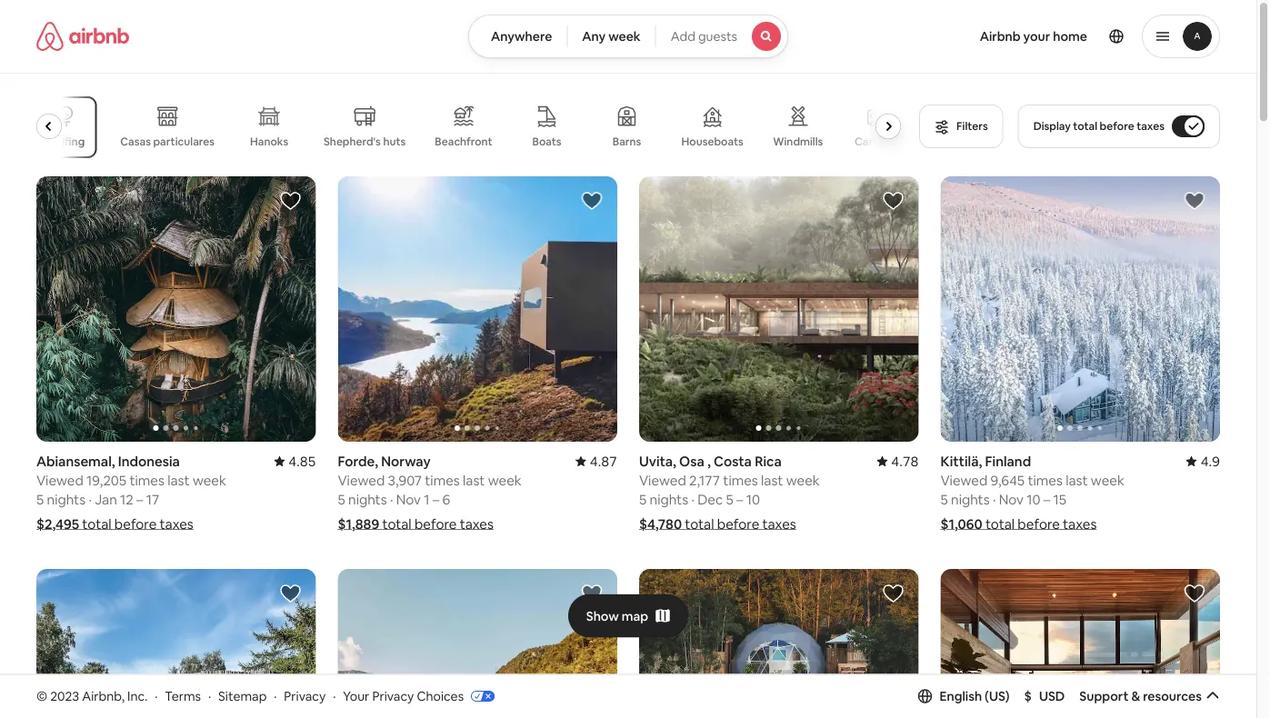 Task type: locate. For each thing, give the bounding box(es) containing it.
before down "12"
[[114, 515, 157, 533]]

$4,780
[[639, 515, 682, 533]]

total down jan
[[82, 515, 111, 533]]

4 viewed from the left
[[941, 472, 988, 489]]

casas
[[121, 134, 151, 148]]

0 horizontal spatial privacy
[[284, 688, 326, 704]]

1 last from the left
[[167, 472, 190, 489]]

airbnb
[[980, 28, 1021, 45]]

viewed for kittilä,
[[941, 472, 988, 489]]

viewed for forde,
[[338, 472, 385, 489]]

forde,
[[338, 453, 378, 470]]

any
[[582, 28, 606, 45]]

taxes
[[1137, 119, 1165, 133], [160, 515, 194, 533], [460, 515, 494, 533], [763, 515, 796, 533], [1063, 515, 1097, 533]]

total right the $1,060
[[986, 515, 1015, 533]]

times inside kittilä, finland viewed 9,645 times last week 5 nights · nov 10 – 15 $1,060 total before taxes
[[1028, 472, 1063, 489]]

nights up $4,780
[[650, 491, 689, 508]]

4 nights from the left
[[951, 491, 990, 508]]

5 inside forde, norway viewed 3,907 times last week 5 nights · nov 1 – 6 $1,889 total before taxes
[[338, 491, 345, 508]]

4 – from the left
[[1044, 491, 1051, 508]]

· left privacy link
[[274, 688, 277, 704]]

hanoks
[[251, 135, 289, 149]]

3 viewed from the left
[[639, 472, 686, 489]]

total right display
[[1073, 119, 1098, 133]]

1 nov from the left
[[396, 491, 421, 508]]

$1,060
[[941, 515, 983, 533]]

before for abiansemal, indonesia viewed 19,205 times last week 5 nights · jan 12 – 17 $2,495 total before taxes
[[114, 515, 157, 533]]

times for abiansemal, indonesia
[[129, 472, 165, 489]]

viewed down abiansemal,
[[36, 472, 84, 489]]

any week
[[582, 28, 641, 45]]

guests
[[698, 28, 738, 45]]

2 – from the left
[[433, 491, 439, 508]]

last
[[167, 472, 190, 489], [463, 472, 485, 489], [761, 472, 783, 489], [1066, 472, 1088, 489]]

total for abiansemal, indonesia viewed 19,205 times last week 5 nights · jan 12 – 17 $2,495 total before taxes
[[82, 515, 111, 533]]

last for abiansemal, indonesia
[[167, 472, 190, 489]]

– left 15 on the right
[[1044, 491, 1051, 508]]

nights inside abiansemal, indonesia viewed 19,205 times last week 5 nights · jan 12 – 17 $2,495 total before taxes
[[47, 491, 86, 508]]

casas particulares
[[121, 134, 215, 148]]

· down 3,907
[[390, 491, 393, 508]]

taxes inside abiansemal, indonesia viewed 19,205 times last week 5 nights · jan 12 – 17 $2,495 total before taxes
[[160, 515, 194, 533]]

times down costa
[[723, 472, 758, 489]]

None search field
[[468, 15, 789, 58]]

choices
[[417, 688, 464, 704]]

times inside abiansemal, indonesia viewed 19,205 times last week 5 nights · jan 12 – 17 $2,495 total before taxes
[[129, 472, 165, 489]]

–
[[136, 491, 143, 508], [433, 491, 439, 508], [737, 491, 743, 508], [1044, 491, 1051, 508]]

nights up the $1,060
[[951, 491, 990, 508]]

10 inside uvita, osa , costa rica viewed 2,177 times last week 5 nights · dec 5 – 10 $4,780 total before taxes
[[746, 491, 760, 508]]

5 inside kittilä, finland viewed 9,645 times last week 5 nights · nov 10 – 15 $1,060 total before taxes
[[941, 491, 948, 508]]

1 horizontal spatial nov
[[999, 491, 1024, 508]]

© 2023 airbnb, inc. ·
[[36, 688, 158, 704]]

0 horizontal spatial nov
[[396, 491, 421, 508]]

viewed down forde,
[[338, 472, 385, 489]]

5 up the $1,060
[[941, 491, 948, 508]]

4 times from the left
[[1028, 472, 1063, 489]]

1 nights from the left
[[47, 491, 86, 508]]

before for kittilä, finland viewed 9,645 times last week 5 nights · nov 10 – 15 $1,060 total before taxes
[[1018, 515, 1060, 533]]

barns
[[613, 135, 642, 149]]

any week button
[[567, 15, 656, 58]]

terms
[[165, 688, 201, 704]]

$
[[1025, 688, 1032, 705]]

last down indonesia
[[167, 472, 190, 489]]

1 5 from the left
[[36, 491, 44, 508]]

times up 6
[[425, 472, 460, 489]]

nights inside uvita, osa , costa rica viewed 2,177 times last week 5 nights · dec 5 – 10 $4,780 total before taxes
[[650, 491, 689, 508]]

4.85
[[289, 453, 316, 470]]

10 left 15 on the right
[[1027, 491, 1041, 508]]

before inside abiansemal, indonesia viewed 19,205 times last week 5 nights · jan 12 – 17 $2,495 total before taxes
[[114, 515, 157, 533]]

3 – from the left
[[737, 491, 743, 508]]

terms link
[[165, 688, 201, 704]]

nov for nov 1 – 6
[[396, 491, 421, 508]]

none search field containing anywhere
[[468, 15, 789, 58]]

last inside forde, norway viewed 3,907 times last week 5 nights · nov 1 – 6 $1,889 total before taxes
[[463, 472, 485, 489]]

before right display
[[1100, 119, 1135, 133]]

2 viewed from the left
[[338, 472, 385, 489]]

total inside kittilä, finland viewed 9,645 times last week 5 nights · nov 10 – 15 $1,060 total before taxes
[[986, 515, 1015, 533]]

2023
[[50, 688, 79, 704]]

week for forde, norway viewed 3,907 times last week 5 nights · nov 1 – 6 $1,889 total before taxes
[[488, 472, 522, 489]]

add to wishlist: abiansemal, indonesia image
[[280, 190, 301, 212]]

huts
[[384, 134, 406, 148]]

total down dec
[[685, 515, 714, 533]]

nights inside kittilä, finland viewed 9,645 times last week 5 nights · nov 10 – 15 $1,060 total before taxes
[[951, 491, 990, 508]]

5 up $4,780
[[639, 491, 647, 508]]

0 horizontal spatial 10
[[746, 491, 760, 508]]

5 5 from the left
[[941, 491, 948, 508]]

group
[[36, 91, 909, 162], [36, 176, 316, 442], [338, 176, 617, 442], [639, 176, 919, 442], [941, 176, 1220, 442], [36, 569, 316, 718], [338, 569, 617, 718], [639, 569, 919, 718], [941, 569, 1220, 718]]

5 for viewed 9,645 times last week
[[941, 491, 948, 508]]

before down 15 on the right
[[1018, 515, 1060, 533]]

12
[[120, 491, 133, 508]]

total right $1,889
[[382, 515, 412, 533]]

show map
[[586, 608, 649, 624]]

5 for viewed 3,907 times last week
[[338, 491, 345, 508]]

4 5 from the left
[[726, 491, 734, 508]]

1 10 from the left
[[746, 491, 760, 508]]

times down indonesia
[[129, 472, 165, 489]]

privacy left your
[[284, 688, 326, 704]]

add guests
[[671, 28, 738, 45]]

viewed down the kittilä,
[[941, 472, 988, 489]]

– inside abiansemal, indonesia viewed 19,205 times last week 5 nights · jan 12 – 17 $2,495 total before taxes
[[136, 491, 143, 508]]

,
[[708, 453, 711, 470]]

privacy
[[284, 688, 326, 704], [372, 688, 414, 704]]

nov left '1'
[[396, 491, 421, 508]]

3 times from the left
[[723, 472, 758, 489]]

17
[[146, 491, 159, 508]]

· inside uvita, osa , costa rica viewed 2,177 times last week 5 nights · dec 5 – 10 $4,780 total before taxes
[[691, 491, 695, 508]]

before inside forde, norway viewed 3,907 times last week 5 nights · nov 1 – 6 $1,889 total before taxes
[[415, 515, 457, 533]]

– inside kittilä, finland viewed 9,645 times last week 5 nights · nov 10 – 15 $1,060 total before taxes
[[1044, 491, 1051, 508]]

before for forde, norway viewed 3,907 times last week 5 nights · nov 1 – 6 $1,889 total before taxes
[[415, 515, 457, 533]]

5 right dec
[[726, 491, 734, 508]]

before down '1'
[[415, 515, 457, 533]]

5 up $2,495
[[36, 491, 44, 508]]

total inside abiansemal, indonesia viewed 19,205 times last week 5 nights · jan 12 – 17 $2,495 total before taxes
[[82, 515, 111, 533]]

nov down 9,645
[[999, 491, 1024, 508]]

19,205
[[86, 472, 127, 489]]

– inside forde, norway viewed 3,907 times last week 5 nights · nov 1 – 6 $1,889 total before taxes
[[433, 491, 439, 508]]

10
[[746, 491, 760, 508], [1027, 491, 1041, 508]]

· left dec
[[691, 491, 695, 508]]

2 10 from the left
[[1027, 491, 1041, 508]]

times for forde, norway
[[425, 472, 460, 489]]

before inside kittilä, finland viewed 9,645 times last week 5 nights · nov 10 – 15 $1,060 total before taxes
[[1018, 515, 1060, 533]]

nights inside forde, norway viewed 3,907 times last week 5 nights · nov 1 – 6 $1,889 total before taxes
[[348, 491, 387, 508]]

week inside abiansemal, indonesia viewed 19,205 times last week 5 nights · jan 12 – 17 $2,495 total before taxes
[[193, 472, 226, 489]]

display
[[1034, 119, 1071, 133]]

group containing casas particulares
[[36, 91, 909, 162]]

kittilä,
[[941, 453, 982, 470]]

2 nov from the left
[[999, 491, 1024, 508]]

5 inside abiansemal, indonesia viewed 19,205 times last week 5 nights · jan 12 – 17 $2,495 total before taxes
[[36, 491, 44, 508]]

norway
[[381, 453, 431, 470]]

viewed
[[36, 472, 84, 489], [338, 472, 385, 489], [639, 472, 686, 489], [941, 472, 988, 489]]

9,645
[[991, 472, 1025, 489]]

$ usd
[[1025, 688, 1065, 705]]

times inside uvita, osa , costa rica viewed 2,177 times last week 5 nights · dec 5 – 10 $4,780 total before taxes
[[723, 472, 758, 489]]

1 – from the left
[[136, 491, 143, 508]]

2 nights from the left
[[348, 491, 387, 508]]

week inside kittilä, finland viewed 9,645 times last week 5 nights · nov 10 – 15 $1,060 total before taxes
[[1091, 472, 1125, 489]]

– right dec
[[737, 491, 743, 508]]

windmills
[[774, 135, 824, 149]]

nov inside forde, norway viewed 3,907 times last week 5 nights · nov 1 – 6 $1,889 total before taxes
[[396, 491, 421, 508]]

taxes inside forde, norway viewed 3,907 times last week 5 nights · nov 1 – 6 $1,889 total before taxes
[[460, 515, 494, 533]]

3 nights from the left
[[650, 491, 689, 508]]

3 last from the left
[[761, 472, 783, 489]]

10 down rica
[[746, 491, 760, 508]]

times for kittilä, finland
[[1028, 472, 1063, 489]]

1 times from the left
[[129, 472, 165, 489]]

2 last from the left
[[463, 472, 485, 489]]

$1,889
[[338, 515, 379, 533]]

viewed down uvita,
[[639, 472, 686, 489]]

total
[[1073, 119, 1098, 133], [82, 515, 111, 533], [382, 515, 412, 533], [685, 515, 714, 533], [986, 515, 1015, 533]]

last inside abiansemal, indonesia viewed 19,205 times last week 5 nights · jan 12 – 17 $2,495 total before taxes
[[167, 472, 190, 489]]

before
[[1100, 119, 1135, 133], [114, 515, 157, 533], [415, 515, 457, 533], [717, 515, 760, 533], [1018, 515, 1060, 533]]

taxes for abiansemal, indonesia viewed 19,205 times last week 5 nights · jan 12 – 17 $2,495 total before taxes
[[160, 515, 194, 533]]

1 viewed from the left
[[36, 472, 84, 489]]

3,907
[[388, 472, 422, 489]]

· right inc.
[[155, 688, 158, 704]]

total inside uvita, osa , costa rica viewed 2,177 times last week 5 nights · dec 5 – 10 $4,780 total before taxes
[[685, 515, 714, 533]]

– right '1'
[[433, 491, 439, 508]]

(us)
[[985, 688, 1010, 705]]

– left 17
[[136, 491, 143, 508]]

airbnb your home
[[980, 28, 1088, 45]]

viewed inside forde, norway viewed 3,907 times last week 5 nights · nov 1 – 6 $1,889 total before taxes
[[338, 472, 385, 489]]

5 for viewed 19,205 times last week
[[36, 491, 44, 508]]

sitemap link
[[218, 688, 267, 704]]

privacy right your
[[372, 688, 414, 704]]

show
[[586, 608, 619, 624]]

viewed inside abiansemal, indonesia viewed 19,205 times last week 5 nights · jan 12 – 17 $2,495 total before taxes
[[36, 472, 84, 489]]

viewed inside kittilä, finland viewed 9,645 times last week 5 nights · nov 10 – 15 $1,060 total before taxes
[[941, 472, 988, 489]]

last up 15 on the right
[[1066, 472, 1088, 489]]

particulares
[[154, 134, 215, 148]]

total for kittilä, finland viewed 9,645 times last week 5 nights · nov 10 – 15 $1,060 total before taxes
[[986, 515, 1015, 533]]

nights up $1,889
[[348, 491, 387, 508]]

times inside forde, norway viewed 3,907 times last week 5 nights · nov 1 – 6 $1,889 total before taxes
[[425, 472, 460, 489]]

2 5 from the left
[[338, 491, 345, 508]]

week
[[609, 28, 641, 45], [193, 472, 226, 489], [488, 472, 522, 489], [786, 472, 820, 489], [1091, 472, 1125, 489]]

nov inside kittilä, finland viewed 9,645 times last week 5 nights · nov 10 – 15 $1,060 total before taxes
[[999, 491, 1024, 508]]

4 last from the left
[[1066, 472, 1088, 489]]

times up 15 on the right
[[1028, 472, 1063, 489]]

1 horizontal spatial 10
[[1027, 491, 1041, 508]]

airbnb your home link
[[969, 17, 1099, 55]]

last inside uvita, osa , costa rica viewed 2,177 times last week 5 nights · dec 5 – 10 $4,780 total before taxes
[[761, 472, 783, 489]]

2 times from the left
[[425, 472, 460, 489]]

before down dec
[[717, 515, 760, 533]]

jan
[[95, 491, 117, 508]]

· left jan
[[89, 491, 92, 508]]

shepherd's
[[324, 134, 381, 148]]

last inside kittilä, finland viewed 9,645 times last week 5 nights · nov 10 – 15 $1,060 total before taxes
[[1066, 472, 1088, 489]]

your privacy choices
[[343, 688, 464, 704]]

5
[[36, 491, 44, 508], [338, 491, 345, 508], [639, 491, 647, 508], [726, 491, 734, 508], [941, 491, 948, 508]]

rica
[[755, 453, 782, 470]]

last right 3,907
[[463, 472, 485, 489]]

your
[[1024, 28, 1051, 45]]

5 up $1,889
[[338, 491, 345, 508]]

taxes inside button
[[1137, 119, 1165, 133]]

week inside forde, norway viewed 3,907 times last week 5 nights · nov 1 – 6 $1,889 total before taxes
[[488, 472, 522, 489]]

1 horizontal spatial privacy
[[372, 688, 414, 704]]

taxes inside kittilä, finland viewed 9,645 times last week 5 nights · nov 10 – 15 $1,060 total before taxes
[[1063, 515, 1097, 533]]

last down rica
[[761, 472, 783, 489]]

viewed inside uvita, osa , costa rica viewed 2,177 times last week 5 nights · dec 5 – 10 $4,780 total before taxes
[[639, 472, 686, 489]]

times
[[129, 472, 165, 489], [425, 472, 460, 489], [723, 472, 758, 489], [1028, 472, 1063, 489]]

costa
[[714, 453, 752, 470]]

· down 9,645
[[993, 491, 996, 508]]

– for forde, norway
[[433, 491, 439, 508]]

add to wishlist: stege, denmark image
[[280, 583, 301, 605]]

nights up $2,495
[[47, 491, 86, 508]]

nights
[[47, 491, 86, 508], [348, 491, 387, 508], [650, 491, 689, 508], [951, 491, 990, 508]]

total inside forde, norway viewed 3,907 times last week 5 nights · nov 1 – 6 $1,889 total before taxes
[[382, 515, 412, 533]]



Task type: describe. For each thing, give the bounding box(es) containing it.
golfing
[[47, 135, 85, 149]]

· inside kittilä, finland viewed 9,645 times last week 5 nights · nov 10 – 15 $1,060 total before taxes
[[993, 491, 996, 508]]

week inside button
[[609, 28, 641, 45]]

taxes inside uvita, osa , costa rica viewed 2,177 times last week 5 nights · dec 5 – 10 $4,780 total before taxes
[[763, 515, 796, 533]]

finland
[[985, 453, 1031, 470]]

abiansemal, indonesia viewed 19,205 times last week 5 nights · jan 12 – 17 $2,495 total before taxes
[[36, 453, 226, 533]]

map
[[622, 608, 649, 624]]

2,177
[[689, 472, 720, 489]]

· right terms link
[[208, 688, 211, 704]]

privacy link
[[284, 688, 326, 704]]

· left your
[[333, 688, 336, 704]]

4.78 out of 5 average rating image
[[877, 453, 919, 470]]

week for kittilä, finland viewed 9,645 times last week 5 nights · nov 10 – 15 $1,060 total before taxes
[[1091, 472, 1125, 489]]

add
[[671, 28, 696, 45]]

· inside abiansemal, indonesia viewed 19,205 times last week 5 nights · jan 12 – 17 $2,495 total before taxes
[[89, 491, 92, 508]]

add to wishlist: uvita, osa , costa rica image
[[883, 190, 904, 212]]

kittilä, finland viewed 9,645 times last week 5 nights · nov 10 – 15 $1,060 total before taxes
[[941, 453, 1125, 533]]

4.87
[[590, 453, 617, 470]]

add to wishlist: calaca, philippines image
[[1184, 583, 1206, 605]]

last for kittilä, finland
[[1066, 472, 1088, 489]]

english
[[940, 688, 982, 705]]

1
[[424, 491, 430, 508]]

taxes for kittilä, finland viewed 9,645 times last week 5 nights · nov 10 – 15 $1,060 total before taxes
[[1063, 515, 1097, 533]]

display total before taxes
[[1034, 119, 1165, 133]]

support
[[1080, 688, 1129, 705]]

support & resources
[[1080, 688, 1202, 705]]

forde, norway viewed 3,907 times last week 5 nights · nov 1 – 6 $1,889 total before taxes
[[338, 453, 522, 533]]

filters
[[957, 119, 988, 133]]

campers
[[855, 135, 902, 149]]

total inside button
[[1073, 119, 1098, 133]]

usd
[[1039, 688, 1065, 705]]

your
[[343, 688, 370, 704]]

anywhere button
[[468, 15, 568, 58]]

show map button
[[568, 594, 689, 638]]

last for forde, norway
[[463, 472, 485, 489]]

week for abiansemal, indonesia viewed 19,205 times last week 5 nights · jan 12 – 17 $2,495 total before taxes
[[193, 472, 226, 489]]

4.9 out of 5 average rating image
[[1186, 453, 1220, 470]]

filters button
[[920, 105, 1004, 148]]

total for forde, norway viewed 3,907 times last week 5 nights · nov 1 – 6 $1,889 total before taxes
[[382, 515, 412, 533]]

boats
[[533, 135, 562, 149]]

before inside uvita, osa , costa rica viewed 2,177 times last week 5 nights · dec 5 – 10 $4,780 total before taxes
[[717, 515, 760, 533]]

add to wishlist: tulbagh, south africa image
[[883, 583, 904, 605]]

4.9
[[1201, 453, 1220, 470]]

nights for $2,495
[[47, 491, 86, 508]]

home
[[1053, 28, 1088, 45]]

add guests button
[[655, 15, 789, 58]]

nights for $1,889
[[348, 491, 387, 508]]

nights for $1,060
[[951, 491, 990, 508]]

nov for nov 10 – 15
[[999, 491, 1024, 508]]

sitemap
[[218, 688, 267, 704]]

profile element
[[810, 0, 1220, 73]]

10 inside kittilä, finland viewed 9,645 times last week 5 nights · nov 10 – 15 $1,060 total before taxes
[[1027, 491, 1041, 508]]

houseboats
[[682, 134, 744, 148]]

osa
[[679, 453, 705, 470]]

add to wishlist: tremosine sul garda, italy image
[[581, 583, 603, 605]]

before inside button
[[1100, 119, 1135, 133]]

· inside forde, norway viewed 3,907 times last week 5 nights · nov 1 – 6 $1,889 total before taxes
[[390, 491, 393, 508]]

©
[[36, 688, 47, 704]]

2 privacy from the left
[[372, 688, 414, 704]]

uvita, osa , costa rica viewed 2,177 times last week 5 nights · dec 5 – 10 $4,780 total before taxes
[[639, 453, 820, 533]]

terms · sitemap · privacy
[[165, 688, 326, 704]]

dec
[[698, 491, 723, 508]]

– for kittilä, finland
[[1044, 491, 1051, 508]]

uvita,
[[639, 453, 677, 470]]

1 privacy from the left
[[284, 688, 326, 704]]

– for abiansemal, indonesia
[[136, 491, 143, 508]]

add to wishlist: kittilä, finland image
[[1184, 190, 1206, 212]]

– inside uvita, osa , costa rica viewed 2,177 times last week 5 nights · dec 5 – 10 $4,780 total before taxes
[[737, 491, 743, 508]]

your privacy choices link
[[343, 688, 495, 706]]

english (us) button
[[918, 688, 1010, 705]]

anywhere
[[491, 28, 552, 45]]

indonesia
[[118, 453, 180, 470]]

3 5 from the left
[[639, 491, 647, 508]]

support & resources button
[[1080, 688, 1220, 705]]

&
[[1132, 688, 1141, 705]]

4.85 out of 5 average rating image
[[274, 453, 316, 470]]

$2,495
[[36, 515, 79, 533]]

6
[[442, 491, 450, 508]]

beachfront
[[435, 135, 493, 149]]

4.78
[[891, 453, 919, 470]]

shepherd's huts
[[324, 134, 406, 148]]

week inside uvita, osa , costa rica viewed 2,177 times last week 5 nights · dec 5 – 10 $4,780 total before taxes
[[786, 472, 820, 489]]

4.87 out of 5 average rating image
[[575, 453, 617, 470]]

english (us)
[[940, 688, 1010, 705]]

viewed for abiansemal,
[[36, 472, 84, 489]]

resources
[[1143, 688, 1202, 705]]

abiansemal,
[[36, 453, 115, 470]]

display total before taxes button
[[1018, 105, 1220, 148]]

15
[[1054, 491, 1067, 508]]

add to wishlist: forde, norway image
[[581, 190, 603, 212]]

taxes for forde, norway viewed 3,907 times last week 5 nights · nov 1 – 6 $1,889 total before taxes
[[460, 515, 494, 533]]

inc.
[[127, 688, 148, 704]]

airbnb,
[[82, 688, 125, 704]]



Task type: vqa. For each thing, say whether or not it's contained in the screenshot.


